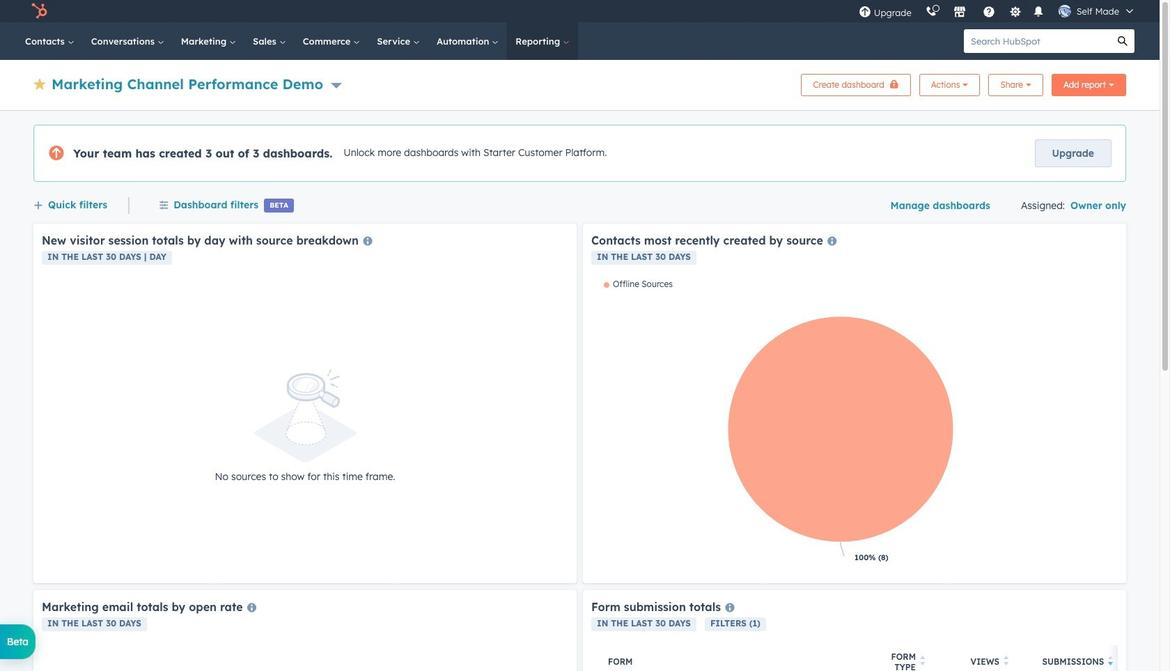 Task type: describe. For each thing, give the bounding box(es) containing it.
contacts most recently created by source element
[[583, 224, 1127, 583]]

descending sort. press to sort ascending. element
[[1109, 656, 1114, 668]]

toggle series visibility region
[[604, 279, 673, 289]]

new visitor session totals by day with source breakdown element
[[33, 224, 577, 583]]

1 press to sort. element from the left
[[921, 656, 926, 668]]

Search HubSpot search field
[[965, 29, 1112, 53]]

marketplaces image
[[954, 6, 966, 19]]

form submission totals element
[[583, 590, 1171, 671]]



Task type: vqa. For each thing, say whether or not it's contained in the screenshot.
caret icon to the bottom
no



Task type: locate. For each thing, give the bounding box(es) containing it.
0 horizontal spatial press to sort. element
[[921, 656, 926, 668]]

press to sort. image
[[921, 656, 926, 666]]

marketing email totals by open rate element
[[33, 590, 577, 671]]

2 press to sort. element from the left
[[1004, 656, 1010, 668]]

banner
[[33, 70, 1127, 96]]

press to sort. element
[[921, 656, 926, 668], [1004, 656, 1010, 668]]

press to sort. image
[[1004, 656, 1010, 666]]

interactive chart image
[[592, 279, 1119, 575]]

1 horizontal spatial press to sort. element
[[1004, 656, 1010, 668]]

ruby anderson image
[[1059, 5, 1072, 17]]

menu
[[852, 0, 1144, 22]]

descending sort. press to sort ascending. image
[[1109, 656, 1114, 666]]



